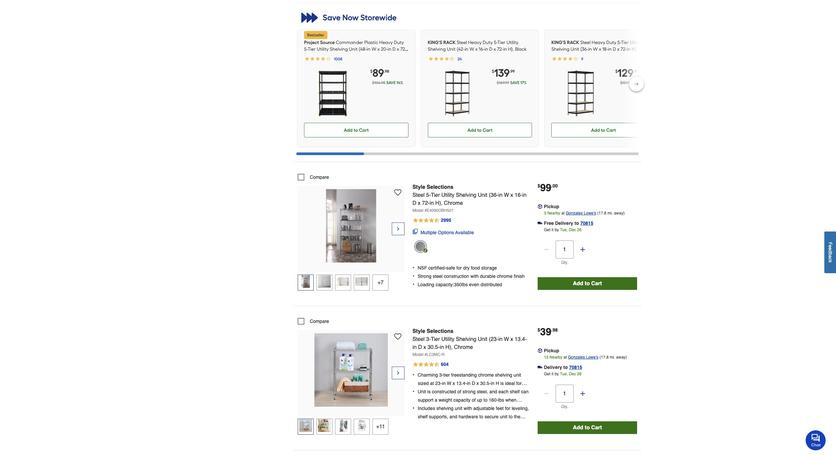 Task type: locate. For each thing, give the bounding box(es) containing it.
h), inside style selections steel 3-tier utility shelving unit (23-in w x 13.4- in d x 30.5-in h), chrome model # lc3mc-r
[[446, 344, 453, 350]]

f e e d b a c k
[[828, 242, 833, 263]]

d
[[828, 250, 833, 253]]

1 vertical spatial gonzales
[[568, 355, 585, 360]]

unit
[[514, 373, 521, 378], [455, 406, 463, 411], [500, 414, 508, 420]]

26
[[577, 228, 582, 232], [577, 372, 582, 377]]

5- for style selections steel 5-tier utility shelving unit (36-in w x 16-in d x 72-in h), chrome model # e4090obh501
[[426, 192, 431, 198]]

1 • from the top
[[413, 265, 414, 271]]

$ for 129
[[616, 69, 618, 74]]

1 vertical spatial it
[[552, 372, 554, 377]]

1 vertical spatial get
[[544, 372, 551, 377]]

• left the loading
[[413, 282, 414, 288]]

stepper number input field with increment and decrement buttons number field right minus image
[[556, 385, 574, 403]]

chrome inside • charming 3-tier freestanding chrome shelving unit sized at 23-in w x 13.4-in d x 30.5-in h is ideal for organizational needs
[[478, 373, 494, 378]]

0 vertical spatial distributed
[[481, 282, 502, 288]]

h
[[496, 381, 499, 386]]

1 rack from the left
[[443, 40, 456, 45]]

chrome left finish
[[497, 274, 513, 279]]

2 horizontal spatial black
[[639, 46, 650, 52]]

chrome inside style selections steel 3-tier utility shelving unit (23-in w x 13.4- in d x 30.5-in h), chrome model # lc3mc-r
[[454, 344, 473, 350]]

6 • from the top
[[413, 406, 414, 412]]

1 king's from the left
[[428, 40, 442, 45]]

unit inside style selections steel 3-tier utility shelving unit (23-in w x 13.4- in d x 30.5-in h), chrome model # lc3mc-r
[[478, 336, 488, 342]]

h), inside style selections steel 5-tier utility shelving unit (36-in w x 16-in d x 72-in h), chrome model # e4090obh501
[[435, 200, 443, 206]]

1 horizontal spatial and
[[490, 389, 497, 395]]

tier up e4090obh501
[[431, 192, 440, 198]]

• inside '• includes shelving unit with adjustable feet for leveling, shelf supports, and hardware to secure unit to the wall if you so desire'
[[413, 406, 414, 412]]

39
[[540, 326, 552, 338]]

distributed
[[481, 282, 502, 288], [433, 406, 454, 411]]

shelving inside style selections steel 5-tier utility shelving unit (36-in w x 16-in d x 72-in h), chrome model # e4090obh501
[[456, 192, 477, 198]]

w for steel heavy duty 5-tier utility shelving unit (36-in w x 18-in d x 72-in h), black
[[593, 46, 598, 52]]

tier for style selections steel 3-tier utility shelving unit (23-in w x 13.4- in d x 30.5-in h), chrome model # lc3mc-r
[[431, 336, 440, 342]]

(36- inside steel heavy duty 5-tier utility shelving unit (36-in w x 18-in d x 72-in h), black
[[580, 46, 588, 52]]

mi.
[[608, 211, 613, 216], [610, 355, 615, 360]]

1 qty. from the top
[[561, 260, 568, 265]]

1 vertical spatial selections
[[427, 328, 454, 334]]

• inside "• unit is constructed of strong steel, and each shelf can support a weight capacity of up to 160-lbs when evenly distributed"
[[413, 389, 414, 395]]

$ inside $ 139 .99
[[492, 69, 494, 74]]

2 vertical spatial for
[[505, 406, 511, 411]]

king's rack for 139
[[428, 40, 456, 45]]

tier up 139 in the right top of the page
[[498, 40, 505, 45]]

70815 down 13 nearby at gonzales lowe's (17.8 mi. away)
[[569, 365, 582, 370]]

chrome inside style selections steel 5-tier utility shelving unit (36-in w x 16-in d x 72-in h), chrome model # e4090obh501
[[444, 200, 463, 206]]

1 vertical spatial 26
[[577, 372, 582, 377]]

1 vertical spatial #
[[425, 352, 427, 357]]

heavy down plp seasonal recs heading
[[468, 40, 482, 45]]

add to cart
[[344, 127, 369, 133], [468, 127, 493, 133], [591, 127, 616, 133], [573, 281, 602, 287], [573, 425, 602, 431]]

.99 inside $ 139 .99
[[510, 69, 515, 74]]

adjustable
[[473, 406, 495, 411]]

16-
[[479, 46, 485, 52], [515, 192, 523, 198]]

and inside '• includes shelving unit with adjustable feet for leveling, shelf supports, and hardware to secure unit to the wall if you so desire'
[[450, 414, 457, 420]]

2 compare from the top
[[310, 319, 329, 324]]

4.5 stars image containing 2995
[[413, 217, 452, 225]]

thumbnail image
[[300, 276, 312, 288], [318, 276, 331, 288], [337, 276, 350, 288], [356, 276, 368, 288], [300, 420, 312, 432], [318, 420, 331, 432], [337, 420, 350, 432], [356, 420, 368, 432]]

cart for 139
[[483, 127, 493, 133]]

dec down delivery to 70815
[[569, 372, 576, 377]]

1 horizontal spatial shelf
[[510, 389, 520, 395]]

17%
[[521, 80, 527, 85]]

by for 99
[[555, 228, 559, 232]]

1 vertical spatial a
[[435, 398, 437, 403]]

save left 18%
[[634, 80, 643, 85]]

0 horizontal spatial is
[[427, 389, 431, 395]]

1 horizontal spatial 13.4-
[[515, 336, 527, 342]]

save
[[386, 80, 396, 85], [510, 80, 520, 85], [634, 80, 643, 85]]

plus image
[[579, 391, 586, 397]]

• inside • charming 3-tier freestanding chrome shelving unit sized at 23-in w x 13.4-in d x 30.5-in h is ideal for organizational needs
[[413, 372, 414, 378]]

1 duty from the left
[[394, 40, 404, 45]]

d inside style selections steel 5-tier utility shelving unit (36-in w x 16-in d x 72-in h), chrome model # e4090obh501
[[413, 200, 416, 206]]

tue, down delivery to 70815
[[560, 372, 568, 377]]

4 • from the top
[[413, 372, 414, 378]]

Stepper number input field with increment and decrement buttons number field
[[556, 241, 574, 259], [556, 385, 574, 403]]

w inside steel heavy duty 5-tier utility shelving unit (42-in w x 16-in d x 72-in h), black
[[470, 46, 474, 52]]

4.5 stars image up multiple
[[413, 217, 452, 225]]

1 horizontal spatial add to cart link
[[428, 123, 532, 137]]

h),
[[508, 46, 514, 52], [632, 46, 638, 52], [309, 53, 315, 59], [435, 200, 443, 206], [446, 344, 453, 350]]

2 style from the top
[[413, 328, 425, 334]]

0 vertical spatial 16-
[[479, 46, 485, 52]]

0 vertical spatial shelf
[[510, 389, 520, 395]]

0 vertical spatial shelving
[[495, 373, 512, 378]]

unit left 18-
[[571, 46, 579, 52]]

# up multiple
[[425, 208, 427, 213]]

.99 for 139
[[510, 69, 515, 74]]

26 down delivery to 70815
[[577, 372, 582, 377]]

2 horizontal spatial for
[[516, 381, 522, 386]]

3-
[[426, 336, 431, 342], [439, 373, 444, 378]]

4.5 stars image
[[413, 217, 452, 225], [413, 361, 449, 369]]

5- up 129
[[618, 40, 621, 45]]

2 heavy from the left
[[468, 40, 482, 45]]

2 model from the top
[[413, 352, 424, 357]]

.99 for 129
[[634, 69, 639, 74]]

1 vertical spatial add to cart button
[[538, 422, 638, 434]]

multiple options available link
[[413, 229, 474, 236]]

heart outline image
[[394, 333, 402, 340]]

1 vertical spatial 4.5 stars image
[[413, 361, 449, 369]]

0 horizontal spatial chrome
[[478, 373, 494, 378]]

3 save from the left
[[634, 80, 643, 85]]

d inside • charming 3-tier freestanding chrome shelving unit sized at 23-in w x 13.4-in d x 30.5-in h is ideal for organizational needs
[[472, 381, 475, 386]]

2 rack from the left
[[567, 40, 580, 45]]

chrome for 72-
[[444, 200, 463, 206]]

tier
[[444, 373, 450, 378]]

shelving inside • charming 3-tier freestanding chrome shelving unit sized at 23-in w x 13.4-in d x 30.5-in h is ideal for organizational needs
[[495, 373, 512, 378]]

1 pickup from the top
[[544, 204, 559, 209]]

5- inside steel heavy duty 5-tier utility shelving unit (36-in w x 18-in d x 72-in h), black
[[618, 40, 621, 45]]

selections inside style selections steel 5-tier utility shelving unit (36-in w x 16-in d x 72-in h), chrome model # e4090obh501
[[427, 184, 454, 190]]

compare inside the 1000344207 element
[[310, 175, 329, 180]]

gonzales up delivery to 70815
[[568, 355, 585, 360]]

w inside steel heavy duty 5-tier utility shelving unit (36-in w x 18-in d x 72-in h), black
[[593, 46, 598, 52]]

0 vertical spatial gonzales lowe's button
[[566, 210, 596, 217]]

# inside style selections steel 3-tier utility shelving unit (23-in w x 13.4- in d x 30.5-in h), chrome model # lc3mc-r
[[425, 352, 427, 357]]

$169.99
[[497, 80, 509, 85]]

0 horizontal spatial for
[[457, 266, 462, 271]]

h), inside steel heavy duty 5-tier utility shelving unit (42-in w x 16-in d x 72-in h), black
[[508, 46, 514, 52]]

h), for steel heavy duty 5-tier utility shelving unit (42-in w x 16-in d x 72-in h), black
[[508, 46, 514, 52]]

black inside steel heavy duty 5-tier utility shelving unit (36-in w x 18-in d x 72-in h), black
[[639, 46, 650, 52]]

style inside style selections steel 5-tier utility shelving unit (36-in w x 16-in d x 72-in h), chrome model # e4090obh501
[[413, 184, 425, 190]]

2 stepper number input field with increment and decrement buttons number field from the top
[[556, 385, 574, 403]]

black for 129
[[639, 46, 650, 52]]

0 vertical spatial it
[[552, 228, 554, 232]]

shelving inside steel heavy duty 5-tier utility shelving unit (36-in w x 18-in d x 72-in h), black
[[552, 46, 570, 52]]

1 get from the top
[[544, 228, 551, 232]]

free delivery to 70815
[[544, 221, 594, 226]]

1 vertical spatial 3-
[[439, 373, 444, 378]]

shelving inside steel heavy duty 5-tier utility shelving unit (42-in w x 16-in d x 72-in h), black
[[428, 46, 446, 52]]

1 vertical spatial with
[[464, 406, 472, 411]]

shelf up when
[[510, 389, 520, 395]]

add to cart for 139
[[468, 127, 493, 133]]

.00
[[552, 183, 558, 189]]

delivery right free
[[555, 221, 573, 226]]

1 vertical spatial at
[[564, 355, 567, 360]]

72- right 20-
[[400, 46, 407, 52]]

1 horizontal spatial a
[[828, 255, 833, 258]]

each
[[499, 389, 509, 395]]

2 pickup from the top
[[544, 348, 559, 353]]

1 king's rack from the left
[[428, 40, 456, 45]]

steel inside style selections steel 5-tier utility shelving unit (36-in w x 16-in d x 72-in h), chrome model # e4090obh501
[[413, 192, 425, 198]]

utility inside steel heavy duty 5-tier utility shelving unit (42-in w x 16-in d x 72-in h), black
[[507, 40, 519, 45]]

# for 72-
[[425, 208, 427, 213]]

unit inside steel heavy duty 5-tier utility shelving unit (36-in w x 18-in d x 72-in h), black
[[571, 46, 579, 52]]

model left lc3mc- on the bottom of page
[[413, 352, 424, 357]]

70815 button down 13 nearby at gonzales lowe's (17.8 mi. away)
[[569, 364, 582, 371]]

h), up $ 129 .99
[[632, 46, 638, 52]]

utility up r
[[442, 336, 455, 342]]

0 vertical spatial qty.
[[561, 260, 568, 265]]

1 4.5 stars image from the top
[[413, 217, 452, 225]]

0 vertical spatial stepper number input field with increment and decrement buttons number field
[[556, 241, 574, 259]]

nearby for 99
[[547, 211, 560, 216]]

with inside '• includes shelving unit with adjustable feet for leveling, shelf supports, and hardware to secure unit to the wall if you so desire'
[[464, 406, 472, 411]]

for left dry in the bottom right of the page
[[457, 266, 462, 271]]

1 heavy from the left
[[379, 40, 393, 45]]

13.4- inside • charming 3-tier freestanding chrome shelving unit sized at 23-in w x 13.4-in d x 30.5-in h is ideal for organizational needs
[[456, 381, 467, 386]]

save left 17%
[[510, 80, 520, 85]]

model
[[413, 208, 424, 213], [413, 352, 424, 357]]

1 vertical spatial chrome
[[454, 344, 473, 350]]

shelving for style selections steel 5-tier utility shelving unit (36-in w x 16-in d x 72-in h), chrome model # e4090obh501
[[456, 192, 477, 198]]

away) for 99
[[614, 211, 625, 216]]

0 horizontal spatial .98
[[384, 69, 389, 74]]

save
[[323, 13, 341, 22]]

+7
[[378, 280, 384, 286]]

0 vertical spatial selections
[[427, 184, 454, 190]]

secure
[[485, 414, 499, 420]]

1 horizontal spatial distributed
[[481, 282, 502, 288]]

with
[[471, 274, 479, 279], [464, 406, 472, 411]]

2 king's rack from the left
[[552, 40, 580, 45]]

0 vertical spatial 3-
[[426, 336, 431, 342]]

1 horizontal spatial 30.5-
[[480, 381, 491, 386]]

sized
[[418, 381, 429, 386]]

model inside style selections steel 5-tier utility shelving unit (36-in w x 16-in d x 72-in h), chrome model # e4090obh501
[[413, 208, 424, 213]]

pickup up 13
[[544, 348, 559, 353]]

5- down project
[[304, 46, 308, 52]]

70815 button
[[581, 220, 594, 227], [569, 364, 582, 371]]

1 dec from the top
[[569, 228, 576, 232]]

is inside • charming 3-tier freestanding chrome shelving unit sized at 23-in w x 13.4-in d x 30.5-in h is ideal for organizational needs
[[501, 381, 504, 386]]

e up b at the right bottom of page
[[828, 248, 833, 250]]

heart outline image
[[394, 189, 402, 196]]

(36-
[[580, 46, 588, 52], [489, 192, 499, 198]]

1 vertical spatial by
[[555, 372, 559, 377]]

0 horizontal spatial (36-
[[489, 192, 499, 198]]

h), up 604
[[446, 344, 453, 350]]

selections up r
[[427, 328, 454, 334]]

1 vertical spatial nearby
[[550, 355, 563, 360]]

style right heart outline image
[[413, 328, 425, 334]]

and up 160-
[[490, 389, 497, 395]]

72- for steel heavy duty 5-tier utility shelving unit (36-in w x 18-in d x 72-in h), black
[[621, 46, 627, 52]]

utility inside style selections steel 5-tier utility shelving unit (36-in w x 16-in d x 72-in h), chrome model # e4090obh501
[[442, 192, 455, 198]]

4.5 stars image containing 604
[[413, 361, 449, 369]]

1 horizontal spatial 16-
[[515, 192, 523, 198]]

h), for style selections steel 5-tier utility shelving unit (36-in w x 16-in d x 72-in h), chrome model # e4090obh501
[[435, 200, 443, 206]]

$104.98
[[372, 80, 385, 85]]

16- right (42-
[[479, 46, 485, 52]]

# for 30.5-
[[425, 352, 427, 357]]

1 vertical spatial qty.
[[561, 405, 568, 409]]

1 save from the left
[[386, 80, 396, 85]]

stepper number input field with increment and decrement buttons number field left plus image
[[556, 241, 574, 259]]

3 add to cart link from the left
[[552, 123, 656, 137]]

utility inside steel heavy duty 5-tier utility shelving unit (36-in w x 18-in d x 72-in h), black
[[630, 40, 642, 45]]

tier inside steel heavy duty 5-tier utility shelving unit (36-in w x 18-in d x 72-in h), black
[[621, 40, 629, 45]]

2 chevron right image from the top
[[396, 370, 401, 377]]

2 horizontal spatial add to cart link
[[552, 123, 656, 137]]

w inside commander plastic heavy duty 5-tier utility shelving unit (48-in w x 20-in d x 72- in h), black
[[372, 46, 376, 52]]

2995 button
[[413, 217, 530, 225]]

1 model from the top
[[413, 208, 424, 213]]

1 vertical spatial stepper number input field with increment and decrement buttons number field
[[556, 385, 574, 403]]

1 vertical spatial 13.4-
[[456, 381, 467, 386]]

2 .99 from the left
[[634, 69, 639, 74]]

utility for steel heavy duty 5-tier utility shelving unit (42-in w x 16-in d x 72-in h), black
[[507, 40, 519, 45]]

16- inside style selections steel 5-tier utility shelving unit (36-in w x 16-in d x 72-in h), chrome model # e4090obh501
[[515, 192, 523, 198]]

0 vertical spatial is
[[501, 381, 504, 386]]

silver plating image
[[414, 240, 427, 253]]

tier down project
[[308, 46, 316, 52]]

model inside style selections steel 3-tier utility shelving unit (23-in w x 13.4- in d x 30.5-in h), chrome model # lc3mc-r
[[413, 352, 424, 357]]

604
[[441, 362, 449, 367]]

shelving down weight
[[437, 406, 454, 411]]

add to cart button
[[538, 277, 638, 290], [538, 422, 638, 434]]

2 duty from the left
[[483, 40, 493, 45]]

gonzales lowe's button up free delivery to 70815
[[566, 210, 596, 217]]

0 horizontal spatial .99
[[510, 69, 515, 74]]

it down free
[[552, 228, 554, 232]]

2 get from the top
[[544, 372, 551, 377]]

0 vertical spatial of
[[458, 389, 461, 395]]

chrome
[[444, 200, 463, 206], [454, 344, 473, 350]]

shelf inside "• unit is constructed of strong steel, and each shelf can support a weight capacity of up to 160-lbs when evenly distributed"
[[510, 389, 520, 395]]

and
[[490, 389, 497, 395], [450, 414, 457, 420]]

steel
[[433, 274, 443, 279]]

d inside steel heavy duty 5-tier utility shelving unit (42-in w x 16-in d x 72-in h), black
[[489, 46, 493, 52]]

tue, for 99
[[560, 228, 568, 232]]

gallery item 0 image
[[315, 189, 388, 263], [315, 333, 388, 407]]

minus image
[[543, 391, 550, 397]]

1 horizontal spatial king's
[[552, 40, 566, 45]]

nearby right the 3
[[547, 211, 560, 216]]

0 horizontal spatial distributed
[[433, 406, 454, 411]]

.99 up $159.99 save 18% at right
[[634, 69, 639, 74]]

1 tue, from the top
[[560, 228, 568, 232]]

tier inside steel heavy duty 5-tier utility shelving unit (42-in w x 16-in d x 72-in h), black
[[498, 40, 505, 45]]

gallery item 0 image for 39
[[315, 333, 388, 407]]

rack for 139
[[443, 40, 456, 45]]

black inside steel heavy duty 5-tier utility shelving unit (42-in w x 16-in d x 72-in h), black
[[515, 46, 527, 52]]

2 4.5 stars image from the top
[[413, 361, 449, 369]]

stepper number input field with increment and decrement buttons number field for 99
[[556, 241, 574, 259]]

unit left (23-
[[478, 336, 488, 342]]

of up capacity
[[458, 389, 461, 395]]

2 it from the top
[[552, 372, 554, 377]]

1 style from the top
[[413, 184, 425, 190]]

duty inside steel heavy duty 5-tier utility shelving unit (36-in w x 18-in d x 72-in h), black
[[607, 40, 617, 45]]

13.4- left 39
[[515, 336, 527, 342]]

2 horizontal spatial save
[[634, 80, 643, 85]]

1 .99 from the left
[[510, 69, 515, 74]]

steel
[[457, 40, 467, 45], [581, 40, 591, 45], [413, 192, 425, 198], [413, 336, 425, 342]]

for right feet
[[505, 406, 511, 411]]

unit inside steel heavy duty 5-tier utility shelving unit (42-in w x 16-in d x 72-in h), black
[[447, 46, 456, 52]]

unit down commander
[[349, 46, 358, 52]]

0 vertical spatial add to cart button
[[538, 277, 638, 290]]

d
[[393, 46, 396, 52], [489, 46, 493, 52], [613, 46, 616, 52], [413, 200, 416, 206], [418, 344, 422, 350], [472, 381, 475, 386]]

0 vertical spatial #
[[425, 208, 427, 213]]

1 chevron right image from the top
[[396, 226, 401, 232]]

• left nsf
[[413, 265, 414, 271]]

$ 39 .98
[[538, 326, 558, 338]]

style inside style selections steel 3-tier utility shelving unit (23-in w x 13.4- in d x 30.5-in h), chrome model # lc3mc-r
[[413, 328, 425, 334]]

1000344207 element
[[298, 174, 329, 181]]

is right h at the right bottom of the page
[[501, 381, 504, 386]]

(17.8 for 99
[[597, 211, 607, 216]]

0 vertical spatial 13.4-
[[515, 336, 527, 342]]

72- for style selections steel 5-tier utility shelving unit (36-in w x 16-in d x 72-in h), chrome model # e4090obh501
[[422, 200, 430, 206]]

chevron right image
[[396, 226, 401, 232], [396, 370, 401, 377]]

w for style selections steel 3-tier utility shelving unit (23-in w x 13.4- in d x 30.5-in h), chrome model # lc3mc-r
[[504, 336, 509, 342]]

5- inside steel heavy duty 5-tier utility shelving unit (42-in w x 16-in d x 72-in h), black
[[494, 40, 498, 45]]

2 save from the left
[[510, 80, 520, 85]]

1 add to cart button from the top
[[538, 277, 638, 290]]

mi. for 39
[[610, 355, 615, 360]]

$ for 139
[[492, 69, 494, 74]]

heavy up 20-
[[379, 40, 393, 45]]

for
[[457, 266, 462, 271], [516, 381, 522, 386], [505, 406, 511, 411]]

steel heavy duty 5-tier utility shelving unit (42-in w x 16-in d x 72-in h), black
[[428, 40, 527, 52]]

tier inside style selections steel 5-tier utility shelving unit (36-in w x 16-in d x 72-in h), chrome model # e4090obh501
[[431, 192, 440, 198]]

.99 up $169.99 save 17%
[[510, 69, 515, 74]]

delivery
[[555, 221, 573, 226], [544, 365, 562, 370]]

1 vertical spatial for
[[516, 381, 522, 386]]

999990400 element
[[298, 318, 329, 325]]

1 vertical spatial tue,
[[560, 372, 568, 377]]

16- inside steel heavy duty 5-tier utility shelving unit (42-in w x 16-in d x 72-in h), black
[[479, 46, 485, 52]]

pickup for 39
[[544, 348, 559, 353]]

get
[[544, 228, 551, 232], [544, 372, 551, 377]]

chrome up e4090obh501
[[444, 200, 463, 206]]

pickup up the 3
[[544, 204, 559, 209]]

utility down the project source on the left top of page
[[317, 46, 329, 52]]

by down delivery to 70815
[[555, 372, 559, 377]]

0 vertical spatial for
[[457, 266, 462, 271]]

0 vertical spatial delivery
[[555, 221, 573, 226]]

2 26 from the top
[[577, 372, 582, 377]]

at inside • charming 3-tier freestanding chrome shelving unit sized at 23-in w x 13.4-in d x 30.5-in h is ideal for organizational needs
[[430, 381, 434, 386]]

heavy inside steel heavy duty 5-tier utility shelving unit (36-in w x 18-in d x 72-in h), black
[[592, 40, 605, 45]]

2 qty. from the top
[[561, 405, 568, 409]]

dec down free delivery to 70815
[[569, 228, 576, 232]]

5-
[[494, 40, 498, 45], [618, 40, 621, 45], [304, 46, 308, 52], [426, 192, 431, 198]]

chrome for 30.5-
[[454, 344, 473, 350]]

1 by from the top
[[555, 228, 559, 232]]

0 horizontal spatial black
[[316, 53, 327, 59]]

0 vertical spatial get
[[544, 228, 551, 232]]

tue, down free delivery to 70815
[[560, 228, 568, 232]]

1 vertical spatial chrome
[[478, 373, 494, 378]]

13.4- down freestanding
[[456, 381, 467, 386]]

d for style selections steel 5-tier utility shelving unit (36-in w x 16-in d x 72-in h), chrome model # e4090obh501
[[413, 200, 416, 206]]

1 horizontal spatial duty
[[483, 40, 493, 45]]

away)
[[614, 211, 625, 216], [616, 355, 627, 360]]

dec
[[569, 228, 576, 232], [569, 372, 576, 377]]

get for 99
[[544, 228, 551, 232]]

1 # from the top
[[425, 208, 427, 213]]

unit down feet
[[500, 414, 508, 420]]

tier up 129
[[621, 40, 629, 45]]

70815 button for 99
[[581, 220, 594, 227]]

gonzales for 39
[[568, 355, 585, 360]]

save for 129
[[634, 80, 643, 85]]

2 gallery item 0 image from the top
[[315, 333, 388, 407]]

(36- inside style selections steel 5-tier utility shelving unit (36-in w x 16-in d x 72-in h), chrome model # e4090obh501
[[489, 192, 499, 198]]

distributed down weight
[[433, 406, 454, 411]]

2 selections from the top
[[427, 328, 454, 334]]

it for 99
[[552, 228, 554, 232]]

0 horizontal spatial save
[[386, 80, 396, 85]]

30.5- up lc3mc- on the bottom of page
[[428, 344, 440, 350]]

rack for 129
[[567, 40, 580, 45]]

get it by tue, dec 26 down delivery to 70815
[[544, 372, 582, 377]]

2 get it by tue, dec 26 from the top
[[544, 372, 582, 377]]

unit down sized
[[418, 389, 426, 395]]

get down 13
[[544, 372, 551, 377]]

0 vertical spatial compare
[[310, 175, 329, 180]]

shelving up h at the right bottom of the page
[[495, 373, 512, 378]]

a
[[828, 255, 833, 258], [435, 398, 437, 403]]

project
[[304, 40, 319, 45]]

d inside commander plastic heavy duty 5-tier utility shelving unit (48-in w x 20-in d x 72- in h), black
[[393, 46, 396, 52]]

and up desire
[[450, 414, 457, 420]]

unit for style selections steel 3-tier utility shelving unit (23-in w x 13.4- in d x 30.5-in h), chrome model # lc3mc-r
[[478, 336, 488, 342]]

18%
[[644, 80, 651, 85]]

72- right 18-
[[621, 46, 627, 52]]

model left e4090obh501
[[413, 208, 424, 213]]

1 vertical spatial shelf
[[418, 414, 428, 420]]

heavy
[[379, 40, 393, 45], [468, 40, 482, 45], [592, 40, 605, 45]]

• left charming
[[413, 372, 414, 378]]

30.5-
[[428, 344, 440, 350], [480, 381, 491, 386]]

72- inside style selections steel 5-tier utility shelving unit (36-in w x 16-in d x 72-in h), chrome model # e4090obh501
[[422, 200, 430, 206]]

1 add to cart link from the left
[[304, 123, 409, 137]]

1 vertical spatial chevron right image
[[396, 370, 401, 377]]

loading
[[418, 282, 434, 288]]

72- inside steel heavy duty 5-tier utility shelving unit (36-in w x 18-in d x 72-in h), black
[[621, 46, 627, 52]]

unit up 2995 "button"
[[478, 192, 488, 198]]

2 by from the top
[[555, 372, 559, 377]]

1 horizontal spatial for
[[505, 406, 511, 411]]

72- up 139 in the right top of the page
[[497, 46, 503, 52]]

1 horizontal spatial shelving
[[495, 373, 512, 378]]

get down free
[[544, 228, 551, 232]]

shelving inside '• includes shelving unit with adjustable feet for leveling, shelf supports, and hardware to secure unit to the wall if you so desire'
[[437, 406, 454, 411]]

2 king's from the left
[[552, 40, 566, 45]]

2 • from the top
[[413, 274, 414, 280]]

evenly
[[418, 406, 431, 411]]

king's for 129
[[552, 40, 566, 45]]

.98 for 89
[[384, 69, 389, 74]]

duty down plp seasonal recs heading
[[483, 40, 493, 45]]

13.4- inside style selections steel 3-tier utility shelving unit (23-in w x 13.4- in d x 30.5-in h), chrome model # lc3mc-r
[[515, 336, 527, 342]]

duty right plastic
[[394, 40, 404, 45]]

selections inside style selections steel 3-tier utility shelving unit (23-in w x 13.4- in d x 30.5-in h), chrome model # lc3mc-r
[[427, 328, 454, 334]]

5 • from the top
[[413, 389, 414, 395]]

0 horizontal spatial duty
[[394, 40, 404, 45]]

0 vertical spatial unit
[[514, 373, 521, 378]]

0 horizontal spatial 16-
[[479, 46, 485, 52]]

h), up e4090obh501
[[435, 200, 443, 206]]

• left strong
[[413, 274, 414, 280]]

+7 button
[[373, 275, 389, 291]]

2 add to cart link from the left
[[428, 123, 532, 137]]

chrome up 604 "button"
[[454, 344, 473, 350]]

shelf for • unit is constructed of strong steel, and each shelf can support a weight capacity of up to 160-lbs when evenly distributed
[[510, 389, 520, 395]]

d inside steel heavy duty 5-tier utility shelving unit (36-in w x 18-in d x 72-in h), black
[[613, 46, 616, 52]]

h), up $ 139 .99
[[508, 46, 514, 52]]

in
[[367, 46, 371, 52], [388, 46, 392, 52], [465, 46, 469, 52], [485, 46, 488, 52], [503, 46, 507, 52], [588, 46, 592, 52], [608, 46, 612, 52], [627, 46, 631, 52], [304, 53, 308, 59], [499, 192, 503, 198], [523, 192, 527, 198], [430, 200, 434, 206], [499, 336, 503, 342], [413, 344, 417, 350], [440, 344, 444, 350], [442, 381, 446, 386], [467, 381, 471, 386], [491, 381, 495, 386]]

1 vertical spatial get it by tue, dec 26
[[544, 372, 582, 377]]

minus image
[[543, 246, 550, 253]]

tier inside style selections steel 3-tier utility shelving unit (23-in w x 13.4- in d x 30.5-in h), chrome model # lc3mc-r
[[431, 336, 440, 342]]

add to cart button for 99
[[538, 277, 638, 290]]

70815 down 3 nearby at gonzales lowe's (17.8 mi. away)
[[581, 221, 594, 226]]

shelving for steel heavy duty 5-tier utility shelving unit (42-in w x 16-in d x 72-in h), black
[[428, 46, 446, 52]]

utility for style selections steel 5-tier utility shelving unit (36-in w x 16-in d x 72-in h), chrome model # e4090obh501
[[442, 192, 455, 198]]

1 get it by tue, dec 26 from the top
[[544, 228, 582, 232]]

0 vertical spatial 30.5-
[[428, 344, 440, 350]]

1 vertical spatial dec
[[569, 372, 576, 377]]

0 vertical spatial get it by tue, dec 26
[[544, 228, 582, 232]]

0 vertical spatial nearby
[[547, 211, 560, 216]]

at up delivery to 70815
[[564, 355, 567, 360]]

add to cart link for 139
[[428, 123, 532, 137]]

pickup
[[544, 204, 559, 209], [544, 348, 559, 353]]

0 vertical spatial chrome
[[497, 274, 513, 279]]

2 vertical spatial at
[[430, 381, 434, 386]]

1 horizontal spatial (36-
[[580, 46, 588, 52]]

0 vertical spatial tue,
[[560, 228, 568, 232]]

.99 inside $ 129 .99
[[634, 69, 639, 74]]

shelving inside style selections steel 3-tier utility shelving unit (23-in w x 13.4- in d x 30.5-in h), chrome model # lc3mc-r
[[456, 336, 477, 342]]

2 add to cart button from the top
[[538, 422, 638, 434]]

0 vertical spatial with
[[471, 274, 479, 279]]

d for style selections steel 3-tier utility shelving unit (23-in w x 13.4- in d x 30.5-in h), chrome model # lc3mc-r
[[418, 344, 422, 350]]

.98 inside '$ 89 .98'
[[384, 69, 389, 74]]

of
[[458, 389, 461, 395], [472, 398, 476, 403]]

0 vertical spatial by
[[555, 228, 559, 232]]

a inside "• unit is constructed of strong steel, and each shelf can support a weight capacity of up to 160-lbs when evenly distributed"
[[435, 398, 437, 403]]

cart for 89
[[359, 127, 369, 133]]

1 vertical spatial distributed
[[433, 406, 454, 411]]

0 horizontal spatial 30.5-
[[428, 344, 440, 350]]

0 horizontal spatial shelving
[[437, 406, 454, 411]]

0 horizontal spatial a
[[435, 398, 437, 403]]

(17.8 for 39
[[600, 355, 609, 360]]

5- for steel heavy duty 5-tier utility shelving unit (42-in w x 16-in d x 72-in h), black
[[494, 40, 498, 45]]

unit inside style selections steel 5-tier utility shelving unit (36-in w x 16-in d x 72-in h), chrome model # e4090obh501
[[478, 192, 488, 198]]

style
[[413, 184, 425, 190], [413, 328, 425, 334]]

truck filled image
[[538, 365, 542, 370]]

0 vertical spatial gonzales
[[566, 211, 583, 216]]

1 vertical spatial and
[[450, 414, 457, 420]]

72- inside steel heavy duty 5-tier utility shelving unit (42-in w x 16-in d x 72-in h), black
[[497, 46, 503, 52]]

$159.99 save 18%
[[620, 80, 651, 85]]

1 e from the top
[[828, 245, 833, 248]]

add to cart button for 39
[[538, 422, 638, 434]]

chevron right image left multiple
[[396, 226, 401, 232]]

• for each
[[413, 389, 414, 395]]

by down free delivery to 70815
[[555, 228, 559, 232]]

70815
[[581, 221, 594, 226], [569, 365, 582, 370]]

shelf up wall on the bottom
[[418, 414, 428, 420]]

0 vertical spatial and
[[490, 389, 497, 395]]

13 nearby at gonzales lowe's (17.8 mi. away)
[[544, 355, 627, 360]]

is up support
[[427, 389, 431, 395]]

1 compare from the top
[[310, 175, 329, 180]]

black
[[515, 46, 527, 52], [639, 46, 650, 52], [316, 53, 327, 59]]

model for 72-
[[413, 208, 424, 213]]

utility up e4090obh501
[[442, 192, 455, 198]]

0 vertical spatial (17.8
[[597, 211, 607, 216]]

options
[[438, 230, 454, 235]]

get it by tue, dec 26 for 99
[[544, 228, 582, 232]]

a down organizational
[[435, 398, 437, 403]]

by for 39
[[555, 372, 559, 377]]

23-
[[435, 381, 442, 386]]

duty up 18-
[[607, 40, 617, 45]]

2 tue, from the top
[[560, 372, 568, 377]]

30.5- up steel,
[[480, 381, 491, 386]]

durable
[[480, 274, 496, 279]]

16- left 99
[[515, 192, 523, 198]]

at for 39
[[564, 355, 567, 360]]

w inside style selections steel 5-tier utility shelving unit (36-in w x 16-in d x 72-in h), chrome model # e4090obh501
[[504, 192, 509, 198]]

# left r
[[425, 352, 427, 357]]

3 duty from the left
[[607, 40, 617, 45]]

.98 inside $ 39 .98
[[552, 327, 558, 333]]

72- up e4090obh501
[[422, 200, 430, 206]]

tue,
[[560, 228, 568, 232], [560, 372, 568, 377]]

1 selections from the top
[[427, 184, 454, 190]]

1 it from the top
[[552, 228, 554, 232]]

• for •
[[413, 265, 414, 271]]

at up free delivery to 70815
[[562, 211, 565, 216]]

0 vertical spatial chrome
[[444, 200, 463, 206]]

• for leveling,
[[413, 406, 414, 412]]

get it by tue, dec 26 down free delivery to 70815
[[544, 228, 582, 232]]

1 vertical spatial model
[[413, 352, 424, 357]]

5- inside style selections steel 5-tier utility shelving unit (36-in w x 16-in d x 72-in h), chrome model # e4090obh501
[[426, 192, 431, 198]]

f e e d b a c k button
[[825, 232, 836, 273]]

2 # from the top
[[425, 352, 427, 357]]

duty inside steel heavy duty 5-tier utility shelving unit (42-in w x 16-in d x 72-in h), black
[[483, 40, 493, 45]]

0 horizontal spatial 3-
[[426, 336, 431, 342]]

chevron right image left charming
[[396, 370, 401, 377]]

1 vertical spatial lowe's
[[586, 355, 599, 360]]

ideal
[[505, 381, 515, 386]]

heavy inside steel heavy duty 5-tier utility shelving unit (42-in w x 16-in d x 72-in h), black
[[468, 40, 482, 45]]

1 horizontal spatial 3-
[[439, 373, 444, 378]]

utility inside style selections steel 3-tier utility shelving unit (23-in w x 13.4- in d x 30.5-in h), chrome model # lc3mc-r
[[442, 336, 455, 342]]

utility up $ 129 .99
[[630, 40, 642, 45]]

compare
[[310, 175, 329, 180], [310, 319, 329, 324]]

with up hardware
[[464, 406, 472, 411]]

(48-
[[359, 46, 367, 52]]

tier up lc3mc- on the bottom of page
[[431, 336, 440, 342]]

unit up ideal
[[514, 373, 521, 378]]

89
[[373, 67, 384, 79]]

0 vertical spatial at
[[562, 211, 565, 216]]

1 stepper number input field with increment and decrement buttons number field from the top
[[556, 241, 574, 259]]

1 gallery item 0 image from the top
[[315, 189, 388, 263]]

0 horizontal spatial shelf
[[418, 414, 428, 420]]

3 heavy from the left
[[592, 40, 605, 45]]

steel inside steel heavy duty 5-tier utility shelving unit (42-in w x 16-in d x 72-in h), black
[[457, 40, 467, 45]]

compare inside 999990400 element
[[310, 319, 329, 324]]

chrome up steel,
[[478, 373, 494, 378]]

26 down free delivery to 70815
[[577, 228, 582, 232]]

king's for 139
[[428, 40, 442, 45]]

stepper number input field with increment and decrement buttons number field for 39
[[556, 385, 574, 403]]

1 26 from the top
[[577, 228, 582, 232]]

it down delivery to 70815
[[552, 372, 554, 377]]

0 vertical spatial 70815 button
[[581, 220, 594, 227]]

26 for 39
[[577, 372, 582, 377]]

4.5 stars image for 99
[[413, 217, 452, 225]]

2 dec from the top
[[569, 372, 576, 377]]

weight
[[439, 398, 452, 403]]



Task type: describe. For each thing, give the bounding box(es) containing it.
freestanding
[[451, 373, 477, 378]]

lowe's for 39
[[586, 355, 599, 360]]

3
[[544, 211, 546, 216]]

utility for style selections steel 3-tier utility shelving unit (23-in w x 13.4- in d x 30.5-in h), chrome model # lc3mc-r
[[442, 336, 455, 342]]

$ inside $ 99 .00
[[538, 183, 540, 189]]

delivery to 70815
[[544, 365, 582, 370]]

d for steel heavy duty 5-tier utility shelving unit (42-in w x 16-in d x 72-in h), black
[[489, 46, 493, 52]]

it for 39
[[552, 372, 554, 377]]

steel heavy duty 5-tier utility shelving unit (36-in w x 18-in d x 72-in h), black
[[552, 40, 650, 52]]

plp seasonal recs heading
[[297, 11, 639, 24]]

safe
[[446, 266, 455, 271]]

72- inside commander plastic heavy duty 5-tier utility shelving unit (48-in w x 20-in d x 72- in h), black
[[400, 46, 407, 52]]

style selections steel 3-tier utility shelving unit (23-in w x 13.4- in d x 30.5-in h), chrome model # lc3mc-r
[[413, 328, 527, 357]]

food
[[471, 266, 480, 271]]

2995
[[441, 218, 451, 223]]

16- for (42-
[[479, 46, 485, 52]]

gonzales for 99
[[566, 211, 583, 216]]

99
[[540, 182, 552, 194]]

lc3mc-
[[427, 352, 442, 357]]

when
[[506, 398, 517, 403]]

king's rack steel heavy duty 5-tier utility shelving unit (36-in w x 18-in d x 72-in h), black image
[[557, 70, 604, 117]]

1 vertical spatial delivery
[[544, 365, 562, 370]]

strong
[[463, 389, 476, 395]]

add for 129
[[591, 127, 600, 133]]

nsf
[[418, 266, 427, 271]]

storage
[[481, 266, 497, 271]]

5- inside commander plastic heavy duty 5-tier utility shelving unit (48-in w x 20-in d x 72- in h), black
[[304, 46, 308, 52]]

needs
[[448, 389, 461, 395]]

unit inside • charming 3-tier freestanding chrome shelving unit sized at 23-in w x 13.4-in d x 30.5-in h is ideal for organizational needs
[[514, 373, 521, 378]]

70815 button for 39
[[569, 364, 582, 371]]

.98 for 39
[[552, 327, 558, 333]]

if
[[427, 423, 430, 428]]

shelving for style selections steel 3-tier utility shelving unit (23-in w x 13.4- in d x 30.5-in h), chrome model # lc3mc-r
[[456, 336, 477, 342]]

selections for 3-
[[427, 328, 454, 334]]

supports,
[[429, 414, 448, 420]]

r
[[442, 352, 445, 357]]

feet
[[496, 406, 504, 411]]

nearby for 39
[[550, 355, 563, 360]]

b
[[828, 253, 833, 255]]

1 horizontal spatial unit
[[500, 414, 508, 420]]

0 vertical spatial 70815
[[581, 221, 594, 226]]

you
[[431, 423, 438, 428]]

$ for 89
[[370, 69, 373, 74]]

k
[[828, 260, 833, 263]]

capacity:350lbs
[[436, 282, 468, 288]]

utility inside commander plastic heavy duty 5-tier utility shelving unit (48-in w x 20-in d x 72- in h), black
[[317, 46, 329, 52]]

available
[[455, 230, 474, 235]]

(23-
[[489, 336, 499, 342]]

for inside • charming 3-tier freestanding chrome shelving unit sized at 23-in w x 13.4-in d x 30.5-in h is ideal for organizational needs
[[516, 381, 522, 386]]

add for 89
[[344, 127, 353, 133]]

f
[[828, 242, 833, 245]]

$169.99 save 17%
[[497, 80, 527, 85]]

0 horizontal spatial unit
[[455, 406, 463, 411]]

steel inside steel heavy duty 5-tier utility shelving unit (36-in w x 18-in d x 72-in h), black
[[581, 40, 591, 45]]

14%
[[397, 80, 403, 85]]

20-
[[381, 46, 388, 52]]

qty. for 99
[[561, 260, 568, 265]]

model for 30.5-
[[413, 352, 424, 357]]

$ 129 .99
[[616, 67, 639, 79]]

even
[[469, 282, 479, 288]]

truck filled image
[[538, 221, 542, 226]]

c
[[828, 258, 833, 260]]

add to cart link for 129
[[552, 123, 656, 137]]

black inside commander plastic heavy duty 5-tier utility shelving unit (48-in w x 20-in d x 72- in h), black
[[316, 53, 327, 59]]

heavy inside commander plastic heavy duty 5-tier utility shelving unit (48-in w x 20-in d x 72- in h), black
[[379, 40, 393, 45]]

up
[[477, 398, 482, 403]]

tier inside commander plastic heavy duty 5-tier utility shelving unit (48-in w x 20-in d x 72- in h), black
[[308, 46, 316, 52]]

multiple options available
[[421, 230, 474, 235]]

leveling,
[[512, 406, 529, 411]]

plus image
[[579, 246, 586, 253]]

3- inside style selections steel 3-tier utility shelving unit (23-in w x 13.4- in d x 30.5-in h), chrome model # lc3mc-r
[[426, 336, 431, 342]]

• charming 3-tier freestanding chrome shelving unit sized at 23-in w x 13.4-in d x 30.5-in h is ideal for organizational needs
[[413, 372, 522, 395]]

so
[[440, 423, 445, 428]]

duty for 129
[[607, 40, 617, 45]]

0 horizontal spatial of
[[458, 389, 461, 395]]

cart for 129
[[606, 127, 616, 133]]

18-
[[603, 46, 608, 52]]

black for 139
[[515, 46, 527, 52]]

utility for steel heavy duty 5-tier utility shelving unit (36-in w x 18-in d x 72-in h), black
[[630, 40, 642, 45]]

duty for 139
[[483, 40, 493, 45]]

h), for style selections steel 3-tier utility shelving unit (23-in w x 13.4- in d x 30.5-in h), chrome model # lc3mc-r
[[446, 344, 453, 350]]

compare for 99
[[310, 175, 329, 180]]

(42-
[[457, 46, 465, 52]]

with inside • nsf certified-safe for dry food storage • strong steel construction with durable chrome finish • loading capacity:350lbs even distributed
[[471, 274, 479, 279]]

(36- for 16-
[[489, 192, 499, 198]]

for inside '• includes shelving unit with adjustable feet for leveling, shelf supports, and hardware to secure unit to the wall if you so desire'
[[505, 406, 511, 411]]

add for 139
[[468, 127, 476, 133]]

now
[[343, 13, 359, 22]]

a inside f e e d b a c k button
[[828, 255, 833, 258]]

and inside "• unit is constructed of strong steel, and each shelf can support a weight capacity of up to 160-lbs when evenly distributed"
[[490, 389, 497, 395]]

$ 139 .99
[[492, 67, 515, 79]]

• nsf certified-safe for dry food storage • strong steel construction with durable chrome finish • loading capacity:350lbs even distributed
[[413, 265, 525, 288]]

dry
[[463, 266, 470, 271]]

free
[[544, 221, 554, 226]]

shelving for steel heavy duty 5-tier utility shelving unit (36-in w x 18-in d x 72-in h), black
[[552, 46, 570, 52]]

to inside "• unit is constructed of strong steel, and each shelf can support a weight capacity of up to 160-lbs when evenly distributed"
[[484, 398, 488, 403]]

tier for style selections steel 5-tier utility shelving unit (36-in w x 16-in d x 72-in h), chrome model # e4090obh501
[[431, 192, 440, 198]]

chrome inside • nsf certified-safe for dry food storage • strong steel construction with durable chrome finish • loading capacity:350lbs even distributed
[[497, 274, 513, 279]]

w inside • charming 3-tier freestanding chrome shelving unit sized at 23-in w x 13.4-in d x 30.5-in h is ideal for organizational needs
[[447, 381, 451, 386]]

capacity
[[454, 398, 471, 403]]

16- for (36-
[[515, 192, 523, 198]]

3 • from the top
[[413, 282, 414, 288]]

distributed inside • nsf certified-safe for dry food storage • strong steel construction with durable chrome finish • loading capacity:350lbs even distributed
[[481, 282, 502, 288]]

at for 99
[[562, 211, 565, 216]]

2 e from the top
[[828, 248, 833, 250]]

save for 139
[[510, 80, 520, 85]]

steel,
[[477, 389, 488, 395]]

unit inside commander plastic heavy duty 5-tier utility shelving unit (48-in w x 20-in d x 72- in h), black
[[349, 46, 358, 52]]

$104.98 save 14%
[[372, 80, 403, 85]]

3- inside • charming 3-tier freestanding chrome shelving unit sized at 23-in w x 13.4-in d x 30.5-in h is ideal for organizational needs
[[439, 373, 444, 378]]

distributed inside "• unit is constructed of strong steel, and each shelf can support a weight capacity of up to 160-lbs when evenly distributed"
[[433, 406, 454, 411]]

is inside "• unit is constructed of strong steel, and each shelf can support a weight capacity of up to 160-lbs when evenly distributed"
[[427, 389, 431, 395]]

heavy for 139
[[468, 40, 482, 45]]

1 vertical spatial 70815
[[569, 365, 582, 370]]

shelving inside commander plastic heavy duty 5-tier utility shelving unit (48-in w x 20-in d x 72- in h), black
[[330, 46, 348, 52]]

139
[[494, 67, 510, 79]]

for inside • nsf certified-safe for dry food storage • strong steel construction with durable chrome finish • loading capacity:350lbs even distributed
[[457, 266, 462, 271]]

unit for steel heavy duty 5-tier utility shelving unit (42-in w x 16-in d x 72-in h), black
[[447, 46, 456, 52]]

3 nearby at gonzales lowe's (17.8 mi. away)
[[544, 211, 625, 216]]

1 horizontal spatial of
[[472, 398, 476, 403]]

add to cart for 129
[[591, 127, 616, 133]]

gallery item 0 image for 99
[[315, 189, 388, 263]]

organizational
[[418, 389, 447, 395]]

tier for steel heavy duty 5-tier utility shelving unit (42-in w x 16-in d x 72-in h), black
[[498, 40, 505, 45]]

unit for steel heavy duty 5-tier utility shelving unit (36-in w x 18-in d x 72-in h), black
[[571, 46, 579, 52]]

pickup image
[[538, 349, 542, 353]]

d for steel heavy duty 5-tier utility shelving unit (36-in w x 18-in d x 72-in h), black
[[613, 46, 616, 52]]

$ 89 .98
[[370, 67, 389, 79]]

king's rack steel heavy duty 5-tier utility shelving unit (42-in w x 16-in d x 72-in h), black image
[[433, 70, 480, 117]]

• includes shelving unit with adjustable feet for leveling, shelf supports, and hardware to secure unit to the wall if you so desire
[[413, 406, 529, 428]]

includes
[[418, 406, 435, 411]]

desire
[[446, 423, 459, 428]]

h), for steel heavy duty 5-tier utility shelving unit (36-in w x 18-in d x 72-in h), black
[[632, 46, 638, 52]]

get it by tue, dec 26 for 39
[[544, 372, 582, 377]]

129
[[618, 67, 634, 79]]

(36- for 18-
[[580, 46, 588, 52]]

charming
[[418, 373, 438, 378]]

get for 39
[[544, 372, 551, 377]]

add to cart for 89
[[344, 127, 369, 133]]

the
[[514, 414, 521, 420]]

gonzales lowe's button for 39
[[568, 354, 599, 361]]

tue, for 39
[[560, 372, 568, 377]]

tier for steel heavy duty 5-tier utility shelving unit (36-in w x 18-in d x 72-in h), black
[[621, 40, 629, 45]]

qty. for 39
[[561, 405, 568, 409]]

$159.99
[[620, 80, 633, 85]]

30.5- inside style selections steel 3-tier utility shelving unit (23-in w x 13.4- in d x 30.5-in h), chrome model # lc3mc-r
[[428, 344, 440, 350]]

72- for steel heavy duty 5-tier utility shelving unit (42-in w x 16-in d x 72-in h), black
[[497, 46, 503, 52]]

duty inside commander plastic heavy duty 5-tier utility shelving unit (48-in w x 20-in d x 72- in h), black
[[394, 40, 404, 45]]

certified-
[[428, 266, 446, 271]]

king's rack for 129
[[552, 40, 580, 45]]

unit for style selections steel 5-tier utility shelving unit (36-in w x 16-in d x 72-in h), chrome model # e4090obh501
[[478, 192, 488, 198]]

+11 button
[[373, 419, 389, 435]]

$ inside $ 39 .98
[[538, 327, 540, 333]]

pickup for 99
[[544, 204, 559, 209]]

dec for 39
[[569, 372, 576, 377]]

save now storewide
[[323, 13, 397, 22]]

heavy for 129
[[592, 40, 605, 45]]

604 button
[[413, 361, 530, 369]]

add to cart link for 89
[[304, 123, 409, 137]]

compare for 39
[[310, 319, 329, 324]]

lbs
[[498, 398, 504, 403]]

pickup image
[[538, 204, 542, 209]]

selections for 5-
[[427, 184, 454, 190]]

• for sized
[[413, 372, 414, 378]]

away) for 39
[[616, 355, 627, 360]]

chevron right image for 99
[[396, 226, 401, 232]]

h), inside commander plastic heavy duty 5-tier utility shelving unit (48-in w x 20-in d x 72- in h), black
[[309, 53, 315, 59]]

w for style selections steel 5-tier utility shelving unit (36-in w x 16-in d x 72-in h), chrome model # e4090obh501
[[504, 192, 509, 198]]

chat invite button image
[[806, 430, 826, 451]]

plastic
[[364, 40, 378, 45]]

actual price $39.98 element
[[538, 326, 558, 338]]

$ 99 .00
[[538, 182, 558, 194]]

lowe's for 99
[[584, 211, 596, 216]]

mi. for 99
[[608, 211, 613, 216]]

multiple
[[421, 230, 437, 235]]

• unit is constructed of strong steel, and each shelf can support a weight capacity of up to 160-lbs when evenly distributed
[[413, 389, 529, 411]]

strong
[[418, 274, 432, 279]]

unit inside "• unit is constructed of strong steel, and each shelf can support a weight capacity of up to 160-lbs when evenly distributed"
[[418, 389, 426, 395]]

actual price $99.00 element
[[538, 182, 558, 194]]

13
[[544, 355, 549, 360]]

chevron right image for 39
[[396, 370, 401, 377]]

w for steel heavy duty 5-tier utility shelving unit (42-in w x 16-in d x 72-in h), black
[[470, 46, 474, 52]]

constructed
[[432, 389, 456, 395]]

source
[[320, 40, 335, 45]]

wall
[[418, 423, 426, 428]]

style for 5-
[[413, 184, 425, 190]]

hardware
[[459, 414, 478, 420]]

project source
[[304, 40, 335, 45]]

4.5 stars image for 39
[[413, 361, 449, 369]]

commander plastic heavy duty 5-tier utility shelving unit (48-in w x 20-in d x 72- in h), black
[[304, 40, 407, 59]]

26 for 99
[[577, 228, 582, 232]]

steel inside style selections steel 3-tier utility shelving unit (23-in w x 13.4- in d x 30.5-in h), chrome model # lc3mc-r
[[413, 336, 425, 342]]

30.5- inside • charming 3-tier freestanding chrome shelving unit sized at 23-in w x 13.4-in d x 30.5-in h is ideal for organizational needs
[[480, 381, 491, 386]]

shelf for • includes shelving unit with adjustable feet for leveling, shelf supports, and hardware to secure unit to the wall if you so desire
[[418, 414, 428, 420]]

project source commander plastic heavy duty 5-tier utility shelving unit (48-in w x 20-in d x 72-in h), black image
[[310, 70, 356, 117]]

save for 89
[[386, 80, 396, 85]]

gonzales lowe's button for 99
[[566, 210, 596, 217]]



Task type: vqa. For each thing, say whether or not it's contained in the screenshot.
bottom shelving
yes



